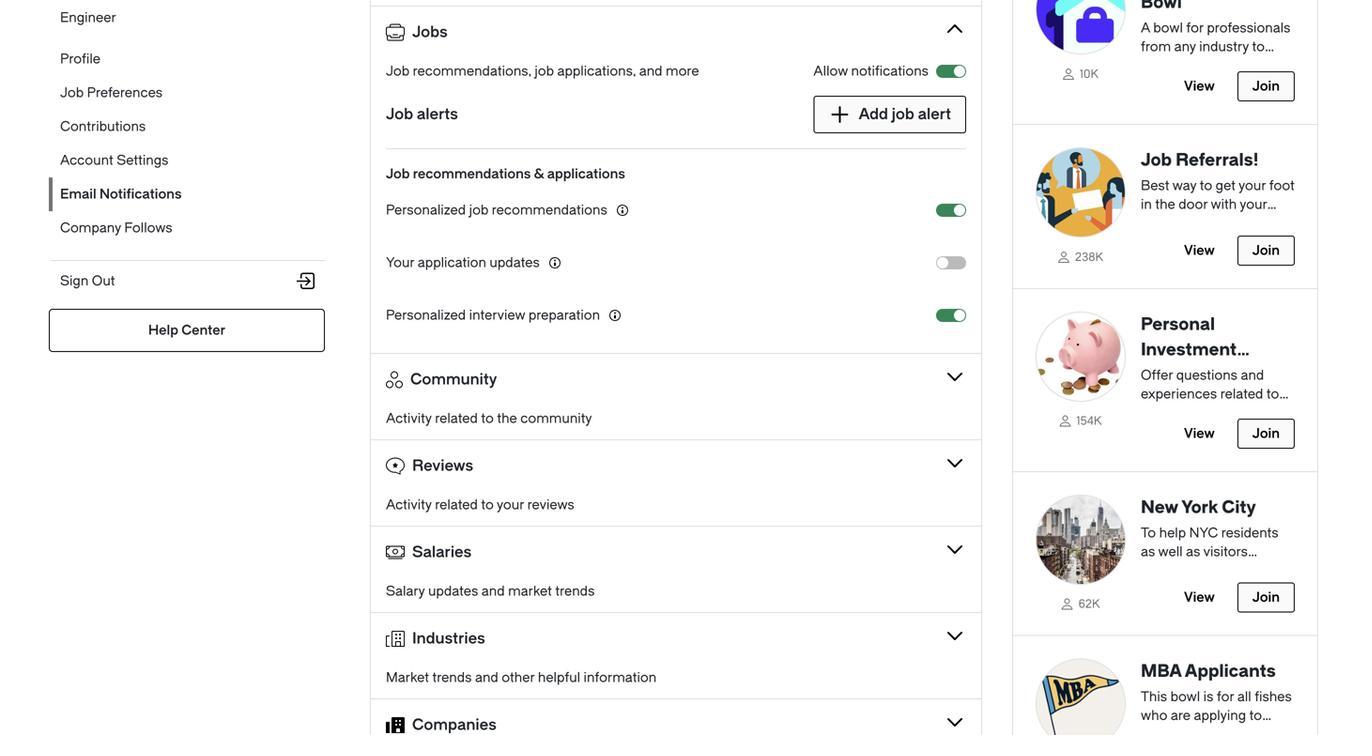 Task type: vqa. For each thing, say whether or not it's contained in the screenshot.


Task type: describe. For each thing, give the bounding box(es) containing it.
alerts
[[417, 106, 458, 123]]

engineer
[[60, 10, 116, 25]]

salaries
[[412, 544, 472, 561]]

job recommendations & applications
[[386, 166, 625, 182]]

0 vertical spatial job
[[535, 63, 554, 79]]

are
[[1171, 708, 1191, 723]]

help center
[[148, 323, 225, 338]]

more
[[666, 63, 699, 79]]

other
[[502, 670, 535, 685]]

10k
[[1080, 67, 1098, 81]]

personalized for personalized interview preparation
[[386, 307, 466, 323]]

2 mba from the top
[[1141, 727, 1171, 735]]

and left more on the top of the page
[[639, 63, 662, 79]]

job alerts
[[386, 106, 458, 123]]

to inside offer questions and experiences related to personal finance and investments
[[1266, 386, 1279, 402]]

activity related to your reviews
[[386, 497, 574, 513]]

10k link
[[1036, 65, 1126, 82]]

preferences
[[87, 85, 163, 100]]

personalized job recommendations
[[386, 202, 607, 218]]

the
[[497, 411, 517, 426]]

market
[[386, 670, 429, 685]]

related for reviews
[[435, 497, 478, 513]]

allow notifications
[[813, 63, 929, 79]]

reviews
[[412, 457, 473, 475]]

salary updates and market trends
[[386, 584, 595, 599]]

companies
[[412, 716, 497, 734]]

0 vertical spatial recommendations
[[413, 166, 531, 182]]

62k link
[[1036, 595, 1126, 613]]

your
[[386, 255, 414, 270]]

help center link
[[49, 309, 325, 352]]

offer
[[1141, 367, 1173, 383]]

email
[[60, 186, 96, 202]]

salary
[[386, 584, 425, 599]]

job referrals!
[[1141, 150, 1259, 170]]

help
[[148, 323, 178, 338]]

investments
[[1141, 424, 1217, 439]]

center
[[181, 323, 225, 338]]

image for bowl image for new york city
[[1036, 495, 1126, 585]]

sign
[[60, 273, 89, 289]]

notifications
[[99, 186, 182, 202]]

company
[[60, 220, 121, 236]]

chatter
[[1141, 365, 1205, 385]]

applying
[[1194, 708, 1246, 723]]

allow
[[813, 63, 848, 79]]

for
[[1217, 689, 1234, 705]]

and for market trends and other helpful information
[[475, 670, 498, 685]]

personal
[[1141, 405, 1195, 420]]

applications
[[547, 166, 625, 182]]

email notifications
[[60, 186, 182, 202]]

personal investment chatter
[[1141, 314, 1237, 385]]

mba applicants this bowl is for all fishes who are applying to mba programs
[[1141, 661, 1292, 735]]

sign out
[[60, 273, 115, 289]]

154k link
[[1036, 412, 1126, 430]]

account settings
[[60, 153, 169, 168]]

investment
[[1141, 340, 1237, 359]]

238k link
[[1036, 248, 1126, 265]]

programs
[[1175, 727, 1235, 735]]

1 vertical spatial job
[[469, 202, 489, 218]]

and right finance
[[1248, 405, 1271, 420]]

reviews
[[527, 497, 574, 513]]

notifications
[[851, 63, 929, 79]]

out
[[92, 273, 115, 289]]

10k button
[[1013, 0, 1317, 124]]

0 horizontal spatial updates
[[428, 584, 478, 599]]

follows
[[124, 220, 172, 236]]

job for job alerts
[[386, 106, 413, 123]]

contributions
[[60, 119, 146, 134]]

preparation
[[528, 307, 600, 323]]

your
[[497, 497, 524, 513]]



Task type: locate. For each thing, give the bounding box(es) containing it.
image for bowl image left this
[[1036, 659, 1126, 735]]

0 horizontal spatial job
[[469, 202, 489, 218]]

recommendations,
[[413, 63, 531, 79]]

offer questions and experiences related to personal finance and investments
[[1141, 367, 1279, 439]]

1 horizontal spatial updates
[[490, 255, 540, 270]]

1 vertical spatial related
[[435, 411, 478, 426]]

4 image for bowl image from the top
[[1036, 495, 1126, 585]]

questions
[[1176, 367, 1237, 383]]

profile
[[60, 51, 100, 67]]

trends
[[555, 584, 595, 599], [432, 670, 472, 685]]

industries
[[412, 630, 485, 647]]

image for bowl image up 154k link
[[1036, 311, 1126, 402]]

job for job preferences
[[60, 85, 84, 100]]

is
[[1203, 689, 1213, 705]]

image for bowl image up 62k link
[[1036, 495, 1126, 585]]

job left alerts
[[386, 106, 413, 123]]

3 image for bowl image from the top
[[1036, 311, 1126, 402]]

and right questions
[[1241, 367, 1264, 383]]

238k
[[1075, 250, 1103, 264]]

who
[[1141, 708, 1167, 723]]

0 vertical spatial activity
[[386, 411, 432, 426]]

job for job recommendations, job applications, and more
[[386, 63, 409, 79]]

new
[[1141, 497, 1178, 517]]

interview
[[469, 307, 525, 323]]

2 image for bowl image from the top
[[1036, 147, 1126, 238]]

1 vertical spatial activity
[[386, 497, 432, 513]]

personalized down your
[[386, 307, 466, 323]]

activity related to the community
[[386, 411, 592, 426]]

related inside offer questions and experiences related to personal finance and investments
[[1220, 386, 1263, 402]]

settings
[[117, 153, 169, 168]]

bowl
[[1170, 689, 1200, 705]]

trends down industries
[[432, 670, 472, 685]]

referrals!
[[1176, 150, 1259, 170]]

1 personalized from the top
[[386, 202, 466, 218]]

image for bowl image up the 238k link
[[1036, 147, 1126, 238]]

company follows
[[60, 220, 172, 236]]

activity up reviews
[[386, 411, 432, 426]]

1 vertical spatial updates
[[428, 584, 478, 599]]

1 horizontal spatial job
[[535, 63, 554, 79]]

this
[[1141, 689, 1167, 705]]

personal
[[1141, 314, 1215, 334]]

related down reviews
[[435, 497, 478, 513]]

related
[[1220, 386, 1263, 402], [435, 411, 478, 426], [435, 497, 478, 513]]

your application updates
[[386, 255, 540, 270]]

job left 'referrals!'
[[1141, 150, 1172, 170]]

activity for community
[[386, 411, 432, 426]]

recommendations
[[413, 166, 531, 182], [492, 202, 607, 218]]

0 vertical spatial trends
[[555, 584, 595, 599]]

personalized for personalized job recommendations
[[386, 202, 466, 218]]

account
[[60, 153, 113, 168]]

market
[[508, 584, 552, 599]]

trends right market
[[555, 584, 595, 599]]

mba up this
[[1141, 661, 1181, 681]]

5 image for bowl image from the top
[[1036, 659, 1126, 735]]

mba down the who on the bottom
[[1141, 727, 1171, 735]]

0 vertical spatial updates
[[490, 255, 540, 270]]

0 horizontal spatial trends
[[432, 670, 472, 685]]

image for bowl image inside '10k' 'button'
[[1036, 0, 1126, 54]]

city
[[1222, 497, 1256, 517]]

image for bowl image
[[1036, 0, 1126, 54], [1036, 147, 1126, 238], [1036, 311, 1126, 402], [1036, 495, 1126, 585], [1036, 659, 1126, 735]]

finance
[[1198, 405, 1245, 420]]

personalized
[[386, 202, 466, 218], [386, 307, 466, 323]]

updates up 'interview' at the top left of the page
[[490, 255, 540, 270]]

all
[[1237, 689, 1251, 705]]

1 vertical spatial trends
[[432, 670, 472, 685]]

and for offer questions and experiences related to personal finance and investments
[[1241, 367, 1264, 383]]

1 mba from the top
[[1141, 661, 1181, 681]]

image for bowl image up 10k "link"
[[1036, 0, 1126, 54]]

recommendations down '&' on the top left
[[492, 202, 607, 218]]

&
[[534, 166, 544, 182]]

job down job recommendations & applications
[[469, 202, 489, 218]]

activity
[[386, 411, 432, 426], [386, 497, 432, 513]]

helpful
[[538, 670, 580, 685]]

job down job alerts
[[386, 166, 410, 182]]

job for job referrals!
[[1141, 150, 1172, 170]]

image for bowl image for personal investment chatter
[[1036, 311, 1126, 402]]

related up finance
[[1220, 386, 1263, 402]]

job
[[386, 63, 409, 79], [60, 85, 84, 100], [386, 106, 413, 123], [1141, 150, 1172, 170], [386, 166, 410, 182]]

recommendations up the personalized job recommendations
[[413, 166, 531, 182]]

and left market
[[481, 584, 505, 599]]

to inside mba applicants this bowl is for all fishes who are applying to mba programs
[[1249, 708, 1262, 723]]

activity down reviews
[[386, 497, 432, 513]]

application
[[418, 255, 486, 270]]

2 personalized from the top
[[386, 307, 466, 323]]

1 vertical spatial mba
[[1141, 727, 1171, 735]]

1 activity from the top
[[386, 411, 432, 426]]

new york city
[[1141, 497, 1256, 517]]

information
[[584, 670, 656, 685]]

related for community
[[435, 411, 478, 426]]

jobs
[[412, 23, 448, 41]]

personalized interview preparation
[[386, 307, 600, 323]]

experiences
[[1141, 386, 1217, 402]]

updates down salaries
[[428, 584, 478, 599]]

community
[[410, 371, 497, 388]]

1 vertical spatial personalized
[[386, 307, 466, 323]]

1 vertical spatial recommendations
[[492, 202, 607, 218]]

job recommendations, job applications, and more
[[386, 63, 699, 79]]

to
[[1266, 386, 1279, 402], [481, 411, 494, 426], [481, 497, 494, 513], [1249, 708, 1262, 723]]

and
[[639, 63, 662, 79], [1241, 367, 1264, 383], [1248, 405, 1271, 420], [481, 584, 505, 599], [475, 670, 498, 685]]

personalized up your
[[386, 202, 466, 218]]

0 vertical spatial mba
[[1141, 661, 1181, 681]]

updates
[[490, 255, 540, 270], [428, 584, 478, 599]]

2 vertical spatial related
[[435, 497, 478, 513]]

and for salary updates and market trends
[[481, 584, 505, 599]]

applications,
[[557, 63, 636, 79]]

job left applications,
[[535, 63, 554, 79]]

image for bowl image for job referrals!
[[1036, 147, 1126, 238]]

market trends and other helpful information
[[386, 670, 656, 685]]

0 vertical spatial related
[[1220, 386, 1263, 402]]

154k
[[1077, 415, 1102, 428]]

1 image for bowl image from the top
[[1036, 0, 1126, 54]]

related down community
[[435, 411, 478, 426]]

62k
[[1078, 598, 1100, 611]]

applicants
[[1185, 661, 1276, 681]]

job preferences
[[60, 85, 163, 100]]

fishes
[[1255, 689, 1292, 705]]

2 activity from the top
[[386, 497, 432, 513]]

activity for reviews
[[386, 497, 432, 513]]

and left other
[[475, 670, 498, 685]]

1 horizontal spatial trends
[[555, 584, 595, 599]]

0 vertical spatial personalized
[[386, 202, 466, 218]]

sign out link
[[49, 260, 325, 294]]

job up job alerts
[[386, 63, 409, 79]]

job for job recommendations & applications
[[386, 166, 410, 182]]

job
[[535, 63, 554, 79], [469, 202, 489, 218]]

york
[[1181, 497, 1218, 517]]

community
[[520, 411, 592, 426]]

job down "profile"
[[60, 85, 84, 100]]



